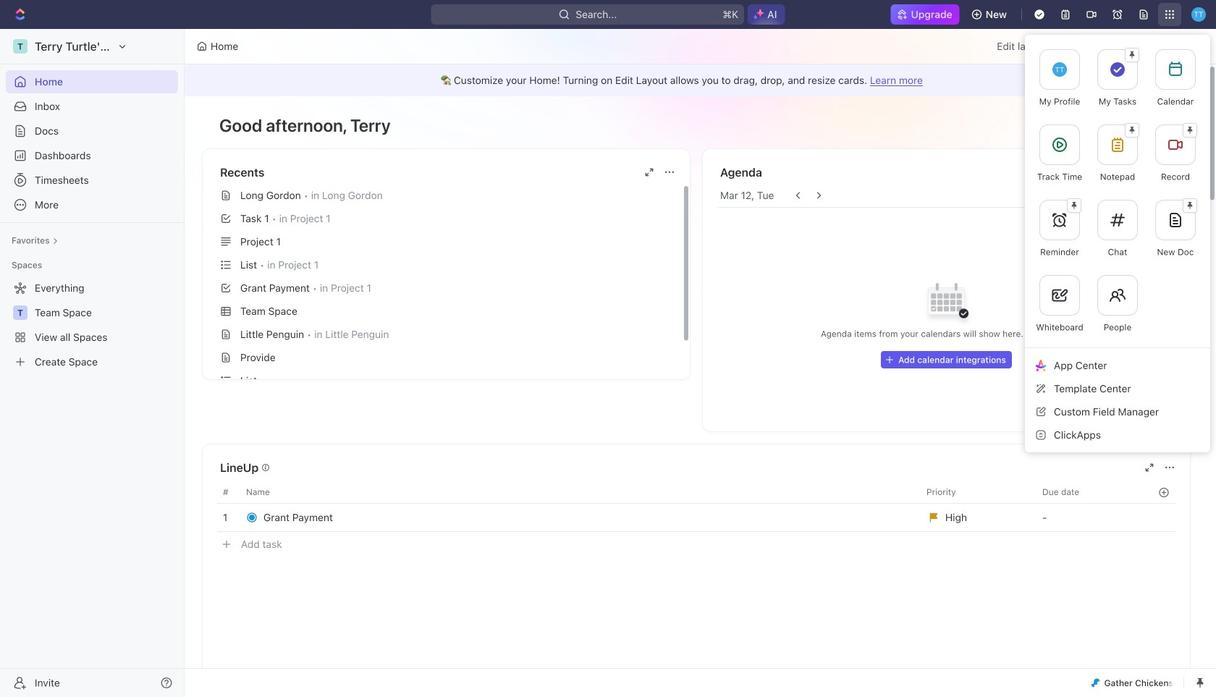 Task type: vqa. For each thing, say whether or not it's contained in the screenshot.
Do to the bottom
no



Task type: describe. For each thing, give the bounding box(es) containing it.
sidebar navigation
[[0, 29, 185, 697]]



Task type: locate. For each thing, give the bounding box(es) containing it.
tree
[[6, 277, 178, 374]]

alert
[[185, 64, 1209, 96]]

drumstick bite image
[[1092, 679, 1100, 688]]

tree inside sidebar navigation
[[6, 277, 178, 374]]



